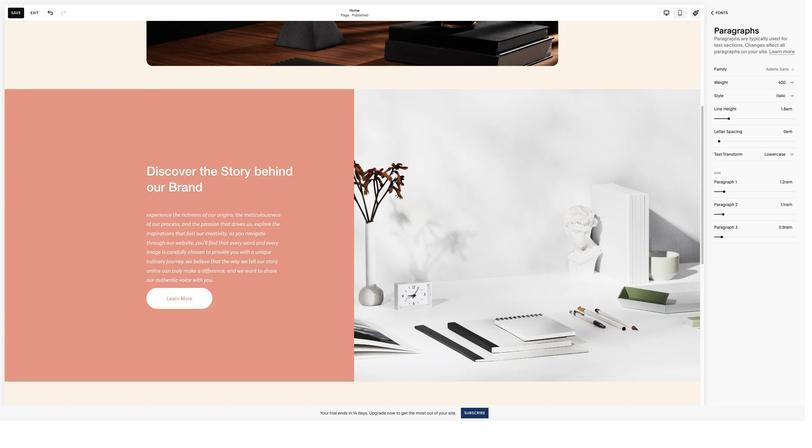 Task type: describe. For each thing, give the bounding box(es) containing it.
are
[[742, 36, 749, 42]]

learn
[[770, 49, 783, 54]]

sections.
[[725, 42, 745, 48]]

Paragraph 2 text field
[[781, 201, 794, 208]]

14
[[353, 410, 357, 416]]

site. inside paragraphs are typically used for text sections. changes affect all paragraphs on your site.
[[760, 49, 769, 54]]

text
[[715, 42, 723, 48]]

home page · published
[[341, 8, 369, 17]]

Paragraph 3 text field
[[780, 224, 794, 231]]

0 horizontal spatial your
[[439, 410, 448, 416]]

subscribe
[[465, 411, 486, 415]]

·
[[350, 13, 351, 17]]

400
[[779, 80, 786, 85]]

paragraph for paragraph 2
[[715, 202, 735, 207]]

0 horizontal spatial site.
[[449, 410, 457, 416]]

paragraph 3
[[715, 225, 738, 230]]

Paragraph 2 range field
[[715, 208, 796, 221]]

weight
[[715, 80, 729, 85]]

exit
[[31, 10, 39, 15]]

sans
[[780, 67, 790, 72]]

of
[[435, 410, 438, 416]]

paragraph for paragraph 3
[[715, 225, 735, 230]]

2
[[736, 202, 738, 207]]

1
[[736, 179, 738, 185]]

text transform
[[715, 152, 743, 157]]

trial
[[330, 410, 337, 416]]

Line Height range field
[[715, 112, 796, 125]]

upgrade
[[369, 410, 387, 416]]

all
[[781, 42, 786, 48]]

learn more
[[770, 49, 796, 54]]

days.
[[358, 410, 368, 416]]

save
[[11, 10, 21, 15]]

Line Height text field
[[782, 106, 794, 112]]

lowercase
[[765, 152, 786, 157]]

adelle
[[767, 67, 779, 72]]



Task type: vqa. For each thing, say whether or not it's contained in the screenshot.
leftmost 'the'
no



Task type: locate. For each thing, give the bounding box(es) containing it.
paragraphs
[[715, 49, 741, 54]]

text
[[715, 152, 723, 157]]

get
[[402, 410, 408, 416]]

paragraphs inside paragraphs are typically used for text sections. changes affect all paragraphs on your site.
[[715, 36, 741, 42]]

paragraphs for paragraphs are typically used for text sections. changes affect all paragraphs on your site.
[[715, 36, 741, 42]]

paragraph 2
[[715, 202, 738, 207]]

paragraphs are typically used for text sections. changes affect all paragraphs on your site.
[[715, 36, 788, 54]]

1 horizontal spatial your
[[749, 49, 759, 54]]

Letter Spacing range field
[[715, 135, 796, 148]]

transform
[[724, 152, 743, 157]]

height
[[724, 106, 737, 112]]

1 paragraph from the top
[[715, 179, 735, 185]]

now
[[388, 410, 396, 416]]

your trial ends in 14 days. upgrade now to get the most out of your site.
[[320, 410, 457, 416]]

your right of
[[439, 410, 448, 416]]

more
[[784, 49, 796, 54]]

fonts
[[716, 11, 729, 15]]

out
[[427, 410, 434, 416]]

2 paragraph from the top
[[715, 202, 735, 207]]

paragraph
[[715, 179, 735, 185], [715, 202, 735, 207], [715, 225, 735, 230]]

paragraph left 2
[[715, 202, 735, 207]]

1 horizontal spatial site.
[[760, 49, 769, 54]]

letter
[[715, 129, 726, 134]]

site. down changes
[[760, 49, 769, 54]]

letter spacing
[[715, 129, 743, 134]]

changes
[[746, 42, 766, 48]]

your down changes
[[749, 49, 759, 54]]

italic
[[777, 93, 786, 98]]

subscribe button
[[461, 408, 489, 418]]

size
[[715, 171, 722, 175]]

1 vertical spatial your
[[439, 410, 448, 416]]

save button
[[8, 8, 24, 18]]

paragraphs for paragraphs
[[715, 26, 760, 36]]

Paragraph 1 range field
[[715, 185, 796, 198]]

in
[[349, 410, 352, 416]]

page
[[341, 13, 350, 17]]

affect
[[767, 42, 780, 48]]

fonts button
[[705, 6, 735, 19]]

typically
[[750, 36, 769, 42]]

0 vertical spatial site.
[[760, 49, 769, 54]]

paragraph down size
[[715, 179, 735, 185]]

for
[[782, 36, 788, 42]]

None field
[[715, 76, 796, 89], [715, 89, 796, 102], [715, 148, 796, 161], [715, 76, 796, 89], [715, 89, 796, 102], [715, 148, 796, 161]]

exit button
[[27, 8, 42, 18]]

Paragraph 1 text field
[[781, 179, 794, 185]]

most
[[416, 410, 426, 416]]

Letter Spacing text field
[[784, 128, 794, 135]]

line
[[715, 106, 723, 112]]

line height
[[715, 106, 737, 112]]

3
[[736, 225, 738, 230]]

paragraph left 3
[[715, 225, 735, 230]]

paragraph 1
[[715, 179, 738, 185]]

family
[[715, 67, 728, 72]]

adelle sans
[[767, 67, 790, 72]]

published
[[352, 13, 369, 17]]

1 vertical spatial paragraph
[[715, 202, 735, 207]]

on
[[742, 49, 748, 54]]

to
[[397, 410, 401, 416]]

your
[[320, 410, 329, 416]]

site. right of
[[449, 410, 457, 416]]

3 paragraph from the top
[[715, 225, 735, 230]]

your
[[749, 49, 759, 54], [439, 410, 448, 416]]

0 vertical spatial paragraph
[[715, 179, 735, 185]]

learn more link
[[770, 49, 796, 55]]

0 vertical spatial your
[[749, 49, 759, 54]]

1 paragraphs from the top
[[715, 26, 760, 36]]

used
[[770, 36, 781, 42]]

paragraph for paragraph 1
[[715, 179, 735, 185]]

2 paragraphs from the top
[[715, 36, 741, 42]]

your inside paragraphs are typically used for text sections. changes affect all paragraphs on your site.
[[749, 49, 759, 54]]

Paragraph 3 range field
[[715, 230, 796, 243]]

2 vertical spatial paragraph
[[715, 225, 735, 230]]

style
[[715, 93, 724, 98]]

home
[[350, 8, 360, 13]]

spacing
[[727, 129, 743, 134]]

ends
[[338, 410, 348, 416]]

1 vertical spatial site.
[[449, 410, 457, 416]]

paragraphs
[[715, 26, 760, 36], [715, 36, 741, 42]]

tab list
[[660, 8, 688, 18]]

the
[[409, 410, 415, 416]]

site.
[[760, 49, 769, 54], [449, 410, 457, 416]]



